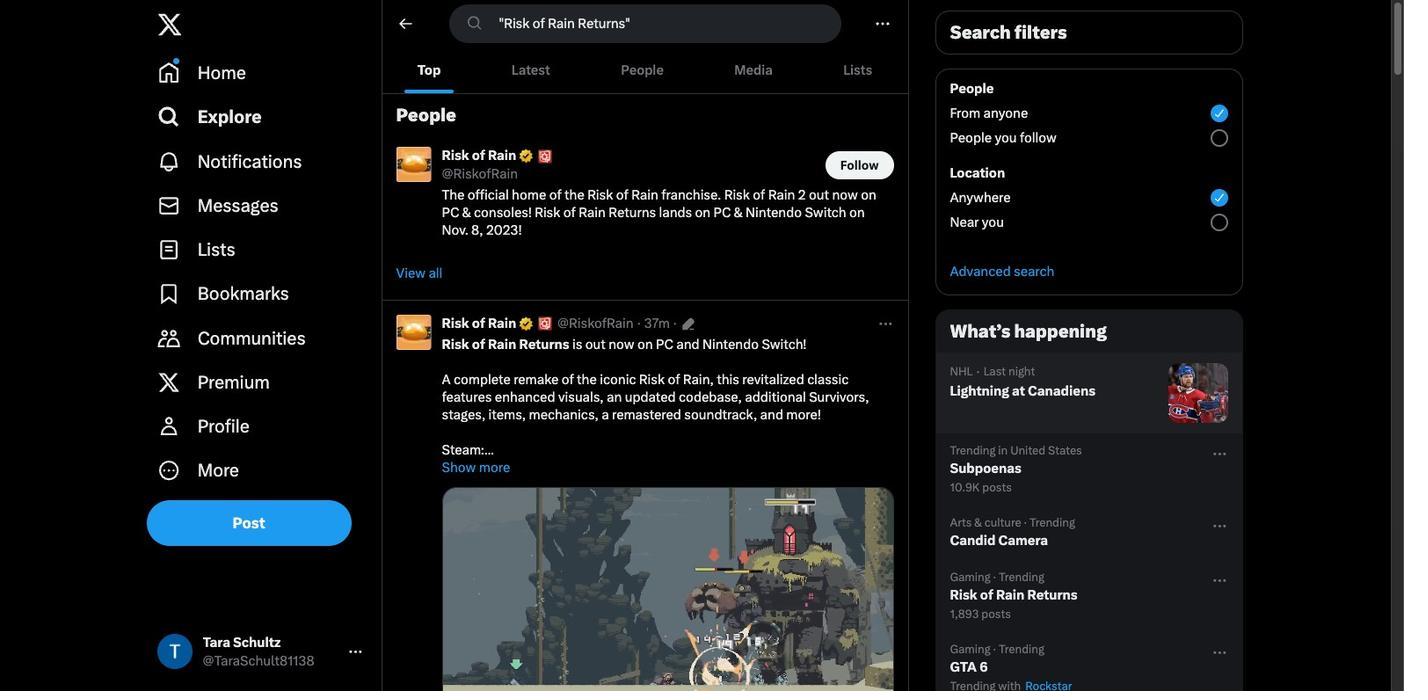 Task type: vqa. For each thing, say whether or not it's contained in the screenshot.
Who to follow section
no



Task type: locate. For each thing, give the bounding box(es) containing it.
1 vertical spatial verified account image
[[518, 315, 535, 332]]

home
[[198, 63, 246, 84]]

codebase,
[[679, 390, 742, 405]]

home
[[512, 187, 546, 203]]

arts & culture · trending candid camera
[[950, 516, 1075, 549]]

of right home
[[549, 187, 562, 203]]

people up from
[[950, 81, 994, 97]]

posts down subpoenas
[[983, 481, 1012, 494]]

rain up complete
[[488, 337, 516, 353]]

advanced search link
[[936, 249, 1242, 295]]

iconic
[[600, 372, 636, 388]]

@riskofrain for @riskofrain
[[442, 166, 518, 182]]

@riskofrain up is
[[558, 316, 634, 332]]

0 horizontal spatial and
[[676, 337, 700, 353]]

& right arts
[[975, 516, 982, 529]]

0 horizontal spatial returns
[[519, 337, 569, 353]]

profile
[[198, 416, 250, 437]]

the
[[442, 187, 465, 203]]

rain down camera
[[996, 587, 1025, 603]]

· for nhl · last night lightning at canadiens
[[977, 364, 980, 380]]

out inside the official home of the risk of rain franchise.  risk of rain 2 out now on pc & consoles!  risk of rain returns lands on pc & nintendo switch on nov. 8, 2023!
[[809, 187, 829, 203]]

the up visuals,
[[577, 372, 597, 388]]

posts right 1,893
[[982, 608, 1011, 621]]

risk of rain up official
[[442, 148, 516, 164]]

0 horizontal spatial lists link
[[146, 228, 374, 272]]

0 vertical spatial risk of rain link
[[442, 147, 554, 165]]

more!
[[786, 407, 821, 423]]

franchise.
[[661, 187, 721, 203]]

1 vertical spatial out
[[585, 337, 606, 353]]

last
[[984, 365, 1006, 378]]

· for 37m ·
[[673, 316, 677, 332]]

home timeline element
[[382, 0, 908, 691]]

now down @riskofrain ·
[[609, 337, 634, 353]]

people down search search field
[[621, 62, 664, 78]]

top link
[[382, 47, 476, 93]]

0 horizontal spatial pc
[[442, 205, 459, 221]]

verified account image for second risk of rain link from the bottom of the 'home timeline' element
[[518, 148, 535, 164]]

trending inside gaming · trending gta 6
[[999, 643, 1045, 656]]

you inside location option group
[[982, 215, 1004, 230]]

explore link
[[146, 95, 374, 139]]

1 horizontal spatial returns
[[609, 205, 656, 221]]

1 horizontal spatial lists link
[[808, 47, 908, 93]]

1 horizontal spatial &
[[734, 205, 743, 221]]

·
[[637, 316, 641, 332], [673, 316, 677, 332], [977, 364, 980, 380], [1024, 516, 1027, 529], [993, 571, 996, 584], [993, 643, 996, 656]]

on down follow
[[861, 187, 877, 203]]

2 horizontal spatial &
[[975, 516, 982, 529]]

all
[[429, 266, 443, 281]]

1 horizontal spatial now
[[832, 187, 858, 203]]

of inside gaming · trending risk of rain returns 1,893 posts
[[980, 587, 993, 603]]

search
[[950, 22, 1011, 43]]

risk right home
[[588, 187, 613, 203]]

10.9k
[[950, 481, 980, 494]]

2 risk of rain from the top
[[442, 316, 516, 332]]

rain up view all "link" on the top
[[579, 205, 606, 221]]

of left rain,
[[668, 372, 680, 388]]

0 vertical spatial out
[[809, 187, 829, 203]]

lists inside primary navigation
[[198, 239, 235, 260]]

trending inside trending in united states subpoenas 10.9k posts
[[950, 444, 996, 457]]

0 horizontal spatial now
[[609, 337, 634, 353]]

· inside the nhl · last night lightning at canadiens
[[977, 364, 980, 380]]

1 vertical spatial posts
[[982, 608, 1011, 621]]

and
[[676, 337, 700, 353], [760, 407, 783, 423]]

gaming up gta
[[950, 643, 991, 656]]

nintendo down 2
[[746, 205, 802, 221]]

0 vertical spatial nintendo
[[746, 205, 802, 221]]

returns inside the official home of the risk of rain franchise.  risk of rain 2 out now on pc & consoles!  risk of rain returns lands on pc & nintendo switch on nov. 8, 2023!
[[609, 205, 656, 221]]

0 vertical spatial returns
[[609, 205, 656, 221]]

& up nov.
[[462, 205, 471, 221]]

1 gaming from the top
[[950, 571, 991, 584]]

· inside gaming · trending gta 6
[[993, 643, 996, 656]]

0 vertical spatial gaming
[[950, 571, 991, 584]]

united
[[1011, 444, 1046, 457]]

latest link
[[476, 47, 586, 93]]

home link
[[146, 51, 374, 95]]

· for @riskofrain ·
[[637, 316, 641, 332]]

lists link
[[808, 47, 908, 93], [146, 228, 374, 272]]

· up camera
[[1024, 516, 1027, 529]]

tab list
[[382, 47, 908, 93]]

&
[[462, 205, 471, 221], [734, 205, 743, 221], [975, 516, 982, 529]]

trending down camera
[[999, 571, 1045, 584]]

tara schultz @taraschult81138
[[203, 635, 315, 669]]

2 gaming from the top
[[950, 643, 991, 656]]

of down candid at the right of page
[[980, 587, 993, 603]]

subpoenas
[[950, 461, 1022, 477]]

2 horizontal spatial returns
[[1028, 587, 1078, 603]]

verified account image
[[518, 148, 535, 164], [518, 315, 535, 332]]

returns down camera
[[1028, 587, 1078, 603]]

1 horizontal spatial pc
[[656, 337, 673, 353]]

1 verified account image from the top
[[518, 148, 535, 164]]

view all
[[396, 266, 443, 281]]

on right 'switch'
[[849, 205, 865, 221]]

features
[[442, 390, 492, 405]]

0 vertical spatial you
[[995, 130, 1017, 146]]

pc down franchise.
[[714, 205, 731, 221]]

rain left 2
[[768, 187, 795, 203]]

latest
[[512, 62, 550, 78]]

0 vertical spatial posts
[[983, 481, 1012, 494]]

on
[[861, 187, 877, 203], [695, 205, 711, 221], [849, 205, 865, 221], [637, 337, 653, 353]]

show
[[442, 460, 476, 476]]

· down gaming · trending risk of rain returns 1,893 posts
[[993, 643, 996, 656]]

camera
[[999, 533, 1048, 549]]

returns
[[609, 205, 656, 221], [519, 337, 569, 353], [1028, 587, 1078, 603]]

2
[[798, 187, 806, 203]]

risk
[[442, 148, 469, 164], [588, 187, 613, 203], [724, 187, 750, 203], [535, 205, 560, 221], [442, 316, 469, 332], [442, 337, 469, 353], [639, 372, 665, 388], [950, 587, 977, 603]]

· left last
[[977, 364, 980, 380]]

risk up 1,893
[[950, 587, 977, 603]]

nintendo inside is out now on pc and nintendo switch! a complete remake of the iconic risk of rain, this revitalized classic features enhanced visuals, an updated codebase, additional survivors, stages, items, mechanics, a remastered soundtrack, and more! steam:…
[[703, 337, 759, 353]]

on inside is out now on pc and nintendo switch! a complete remake of the iconic risk of rain, this revitalized classic features enhanced visuals, an updated codebase, additional survivors, stages, items, mechanics, a remastered soundtrack, and more! steam:…
[[637, 337, 653, 353]]

trending up camera
[[1030, 516, 1075, 529]]

premium link
[[146, 360, 374, 404]]

lightning
[[950, 383, 1009, 399]]

you down anywhere at right
[[982, 215, 1004, 230]]

now up 'switch'
[[832, 187, 858, 203]]

1 vertical spatial returns
[[519, 337, 569, 353]]

more
[[198, 460, 239, 481]]

you for people
[[995, 130, 1017, 146]]

on down franchise.
[[695, 205, 711, 221]]

you for near
[[982, 215, 1004, 230]]

verified account image up risk of rain returns
[[518, 315, 535, 332]]

@riskofrain link up is
[[558, 315, 634, 332]]

0 vertical spatial lists link
[[808, 47, 908, 93]]

advanced
[[950, 264, 1011, 280]]

trending
[[950, 444, 996, 457], [1030, 516, 1075, 529], [999, 571, 1045, 584], [999, 643, 1045, 656]]

returns inside gaming · trending risk of rain returns 1,893 posts
[[1028, 587, 1078, 603]]

0 vertical spatial now
[[832, 187, 858, 203]]

risk of rain up risk of rain returns
[[442, 316, 516, 332]]

states
[[1048, 444, 1082, 457]]

in
[[998, 444, 1008, 457]]

0 horizontal spatial out
[[585, 337, 606, 353]]

trending up subpoenas
[[950, 444, 996, 457]]

official
[[468, 187, 509, 203]]

0 horizontal spatial @riskofrain link
[[442, 165, 518, 183]]

risk inside is out now on pc and nintendo switch! a complete remake of the iconic risk of rain, this revitalized classic features enhanced visuals, an updated codebase, additional survivors, stages, items, mechanics, a remastered soundtrack, and more! steam:…
[[639, 372, 665, 388]]

1 vertical spatial nintendo
[[703, 337, 759, 353]]

people inside tab list
[[621, 62, 664, 78]]

1 vertical spatial you
[[982, 215, 1004, 230]]

2 verified account image from the top
[[518, 315, 535, 332]]

returns left is
[[519, 337, 569, 353]]

posts inside trending in united states subpoenas 10.9k posts
[[983, 481, 1012, 494]]

what's happening
[[950, 321, 1107, 342]]

· left this is the latest version of this post. image at the top of the page
[[673, 316, 677, 332]]

1 horizontal spatial @riskofrain link
[[558, 315, 634, 332]]

0 vertical spatial verified account image
[[518, 148, 535, 164]]

switch!
[[762, 337, 807, 353]]

follow button
[[825, 151, 894, 179]]

nintendo up this
[[703, 337, 759, 353]]

pc down 37m ·
[[656, 337, 673, 353]]

risk up updated
[[639, 372, 665, 388]]

1 horizontal spatial out
[[809, 187, 829, 203]]

6
[[980, 659, 988, 675]]

the
[[565, 187, 585, 203], [577, 372, 597, 388]]

1 vertical spatial lists link
[[146, 228, 374, 272]]

remastered
[[612, 407, 681, 423]]

and down "additional" on the right bottom
[[760, 407, 783, 423]]

1 horizontal spatial and
[[760, 407, 783, 423]]

1 vertical spatial @riskofrain link
[[558, 315, 634, 332]]

@riskofrain for @riskofrain ·
[[558, 316, 634, 332]]

rain,
[[683, 372, 714, 388]]

risk up the
[[442, 148, 469, 164]]

risk of rain link up official
[[442, 147, 554, 165]]

risk inside gaming · trending risk of rain returns 1,893 posts
[[950, 587, 977, 603]]

gaming inside gaming · trending risk of rain returns 1,893 posts
[[950, 571, 991, 584]]

0 vertical spatial risk of rain
[[442, 148, 516, 164]]

trending down gaming · trending risk of rain returns 1,893 posts
[[999, 643, 1045, 656]]

show more link
[[442, 459, 894, 477]]

risk of rain link up risk of rain returns
[[442, 315, 554, 332]]

messages link
[[146, 184, 374, 228]]

0 horizontal spatial &
[[462, 205, 471, 221]]

gaming down candid at the right of page
[[950, 571, 991, 584]]

rain up official
[[488, 148, 516, 164]]

1 vertical spatial risk of rain link
[[442, 315, 554, 332]]

1 vertical spatial now
[[609, 337, 634, 353]]

trending inside gaming · trending risk of rain returns 1,893 posts
[[999, 571, 1045, 584]]

1 vertical spatial @riskofrain
[[558, 316, 634, 332]]

of up official
[[472, 148, 485, 164]]

filters
[[1015, 22, 1067, 43]]

survivors,
[[809, 390, 869, 405]]

out right is
[[585, 337, 606, 353]]

0 horizontal spatial @riskofrain
[[442, 166, 518, 182]]

gaming inside gaming · trending gta 6
[[950, 643, 991, 656]]

the right home
[[565, 187, 585, 203]]

· for gaming · trending gta 6
[[993, 643, 996, 656]]

notifications
[[198, 151, 302, 172]]

0 vertical spatial the
[[565, 187, 585, 203]]

· left 37m
[[637, 316, 641, 332]]

· down candid at the right of page
[[993, 571, 996, 584]]

@riskofrain link up official
[[442, 165, 518, 183]]

1 horizontal spatial lists
[[843, 62, 873, 78]]

1 vertical spatial and
[[760, 407, 783, 423]]

1 vertical spatial lists
[[198, 239, 235, 260]]

top
[[417, 62, 441, 78]]

media
[[734, 62, 773, 78]]

you down the anyone
[[995, 130, 1017, 146]]

on down 37m link
[[637, 337, 653, 353]]

returns left lands
[[609, 205, 656, 221]]

now inside the official home of the risk of rain franchise.  risk of rain 2 out now on pc & consoles!  risk of rain returns lands on pc & nintendo switch on nov. 8, 2023!
[[832, 187, 858, 203]]

people down from
[[950, 130, 992, 146]]

1 risk of rain link from the top
[[442, 147, 554, 165]]

1 vertical spatial the
[[577, 372, 597, 388]]

communities link
[[146, 316, 374, 360]]

0 horizontal spatial lists
[[198, 239, 235, 260]]

1 vertical spatial risk of rain
[[442, 316, 516, 332]]

pc down the
[[442, 205, 459, 221]]

· for gaming · trending risk of rain returns 1,893 posts
[[993, 571, 996, 584]]

0 vertical spatial lists
[[843, 62, 873, 78]]

you inside people option group
[[995, 130, 1017, 146]]

lists link for media link
[[808, 47, 908, 93]]

verified account image up home
[[518, 148, 535, 164]]

@riskofrain
[[442, 166, 518, 182], [558, 316, 634, 332]]

soundtrack,
[[684, 407, 757, 423]]

items,
[[489, 407, 526, 423]]

rain left franchise.
[[631, 187, 658, 203]]

posts inside gaming · trending risk of rain returns 1,893 posts
[[982, 608, 1011, 621]]

& right lands
[[734, 205, 743, 221]]

follow
[[1020, 130, 1057, 146]]

· inside gaming · trending risk of rain returns 1,893 posts
[[993, 571, 996, 584]]

out right 2
[[809, 187, 829, 203]]

0 vertical spatial @riskofrain
[[442, 166, 518, 182]]

rain inside gaming · trending risk of rain returns 1,893 posts
[[996, 587, 1025, 603]]

culture
[[985, 516, 1021, 529]]

1 vertical spatial gaming
[[950, 643, 991, 656]]

& inside arts & culture · trending candid camera
[[975, 516, 982, 529]]

people option group
[[950, 69, 1235, 150]]

· inside arts & culture · trending candid camera
[[1024, 516, 1027, 529]]

risk down all
[[442, 316, 469, 332]]

now
[[832, 187, 858, 203], [609, 337, 634, 353]]

1 risk of rain from the top
[[442, 148, 516, 164]]

messages
[[198, 195, 278, 216]]

and down this is the latest version of this post. image at the top of the page
[[676, 337, 700, 353]]

@riskofrain link
[[442, 165, 518, 183], [558, 315, 634, 332]]

follow
[[840, 158, 879, 172]]

posts
[[983, 481, 1012, 494], [982, 608, 1011, 621]]

1 horizontal spatial @riskofrain
[[558, 316, 634, 332]]

out inside is out now on pc and nintendo switch! a complete remake of the iconic risk of rain, this revitalized classic features enhanced visuals, an updated codebase, additional survivors, stages, items, mechanics, a remastered soundtrack, and more! steam:…
[[585, 337, 606, 353]]

2 vertical spatial returns
[[1028, 587, 1078, 603]]

@riskofrain up official
[[442, 166, 518, 182]]



Task type: describe. For each thing, give the bounding box(es) containing it.
notifications link
[[146, 139, 374, 184]]

lists link for messages link
[[146, 228, 374, 272]]

visuals,
[[558, 390, 604, 405]]

nhl · last night lightning at canadiens
[[950, 364, 1096, 399]]

nov.
[[442, 223, 468, 238]]

complete
[[454, 372, 511, 388]]

@riskofrain ·
[[558, 316, 641, 332]]

schultz
[[233, 635, 281, 651]]

view all link
[[382, 251, 908, 296]]

bookmarks link
[[146, 272, 374, 316]]

stages,
[[442, 407, 486, 423]]

the inside is out now on pc and nintendo switch! a complete remake of the iconic risk of rain, this revitalized classic features enhanced visuals, an updated codebase, additional survivors, stages, items, mechanics, a remastered soundtrack, and more! steam:…
[[577, 372, 597, 388]]

gaming for risk
[[950, 571, 991, 584]]

of up risk of rain returns
[[472, 316, 485, 332]]

verified account image for second risk of rain link from the top of the 'home timeline' element
[[518, 315, 535, 332]]

8,
[[471, 223, 483, 238]]

what's
[[950, 321, 1011, 342]]

updated
[[625, 390, 676, 405]]

lands
[[659, 205, 692, 221]]

profile link
[[146, 404, 374, 449]]

media link
[[699, 47, 808, 93]]

2023!
[[486, 223, 522, 238]]

37m
[[644, 316, 670, 332]]

post link
[[146, 500, 351, 546]]

people down top
[[396, 105, 456, 126]]

gaming · trending gta 6
[[950, 643, 1045, 675]]

consoles!
[[474, 205, 532, 221]]

arts
[[950, 516, 972, 529]]

pc inside is out now on pc and nintendo switch! a complete remake of the iconic risk of rain, this revitalized classic features enhanced visuals, an updated codebase, additional survivors, stages, items, mechanics, a remastered soundtrack, and more! steam:…
[[656, 337, 673, 353]]

gaming · trending risk of rain returns 1,893 posts
[[950, 571, 1078, 621]]

near you
[[950, 215, 1004, 230]]

near
[[950, 215, 979, 230]]

communities
[[198, 328, 306, 349]]

this
[[717, 372, 739, 388]]

an
[[607, 390, 622, 405]]

tab list containing top
[[382, 47, 908, 93]]

people link
[[586, 47, 699, 93]]

more button
[[146, 449, 374, 493]]

steam:…
[[442, 442, 494, 458]]

0 vertical spatial and
[[676, 337, 700, 353]]

risk down home
[[535, 205, 560, 221]]

show more
[[442, 460, 510, 476]]

location option group
[[950, 154, 1235, 235]]

is out now on pc and nintendo switch! a complete remake of the iconic risk of rain, this revitalized classic features enhanced visuals, an updated codebase, additional survivors, stages, items, mechanics, a remastered soundtrack, and more! steam:…
[[442, 337, 872, 458]]

rain up risk of rain returns
[[488, 316, 516, 332]]

from anyone
[[950, 106, 1028, 121]]

post
[[233, 514, 265, 532]]

more
[[479, 460, 510, 476]]

of left franchise.
[[616, 187, 629, 203]]

risk right franchise.
[[724, 187, 750, 203]]

people you follow
[[950, 130, 1057, 146]]

this is the latest version of this post. image
[[681, 316, 696, 332]]

now inside is out now on pc and nintendo switch! a complete remake of the iconic risk of rain, this revitalized classic features enhanced visuals, an updated codebase, additional survivors, stages, items, mechanics, a remastered soundtrack, and more! steam:…
[[609, 337, 634, 353]]

2 risk of rain link from the top
[[442, 315, 554, 332]]

1,893
[[950, 608, 979, 621]]

search
[[1014, 264, 1055, 280]]

location
[[950, 165, 1005, 181]]

of up complete
[[472, 337, 485, 353]]

risk up a
[[442, 337, 469, 353]]

Search query text field
[[488, 5, 840, 42]]

trending inside arts & culture · trending candid camera
[[1030, 516, 1075, 529]]

gaming for gta
[[950, 643, 991, 656]]

is
[[572, 337, 582, 353]]

switch
[[805, 205, 846, 221]]

bookmarks
[[198, 283, 289, 305]]

gta
[[950, 659, 977, 675]]

2 horizontal spatial pc
[[714, 205, 731, 221]]

primary navigation
[[146, 51, 374, 493]]

risk of rain for second risk of rain link from the bottom of the 'home timeline' element
[[442, 148, 516, 164]]

mechanics,
[[529, 407, 599, 423]]

risk of rain returns
[[442, 337, 569, 353]]

0 vertical spatial @riskofrain link
[[442, 165, 518, 183]]

of left 2
[[753, 187, 765, 203]]

additional
[[745, 390, 806, 405]]

at
[[1012, 383, 1025, 399]]

of right the 'consoles!'
[[563, 205, 576, 221]]

happening
[[1014, 321, 1107, 342]]

trending in united states subpoenas 10.9k posts
[[950, 444, 1082, 494]]

classic
[[807, 372, 849, 388]]

undefined unread items image
[[173, 58, 179, 64]]

this is the latest version of this post. image
[[682, 317, 695, 330]]

explore
[[198, 107, 262, 128]]

enhanced
[[495, 390, 555, 405]]

37m ·
[[644, 316, 677, 332]]

premium
[[198, 372, 270, 393]]

of up visuals,
[[562, 372, 574, 388]]

remake
[[514, 372, 559, 388]]

search filters
[[950, 22, 1067, 43]]

lists inside tab list
[[843, 62, 873, 78]]

37m link
[[644, 315, 670, 332]]

Search search field
[[449, 4, 841, 43]]

nintendo inside the official home of the risk of rain franchise.  risk of rain 2 out now on pc & consoles!  risk of rain returns lands on pc & nintendo switch on nov. 8, 2023!
[[746, 205, 802, 221]]

the official home of the risk of rain franchise.  risk of rain 2 out now on pc & consoles!  risk of rain returns lands on pc & nintendo switch on nov. 8, 2023!
[[442, 187, 877, 238]]

revitalized
[[742, 372, 804, 388]]

the inside the official home of the risk of rain franchise.  risk of rain 2 out now on pc & consoles!  risk of rain returns lands on pc & nintendo switch on nov. 8, 2023!
[[565, 187, 585, 203]]

risk of rain for second risk of rain link from the top of the 'home timeline' element
[[442, 316, 516, 332]]

canadiens
[[1028, 383, 1096, 399]]

@taraschult81138
[[203, 653, 315, 669]]

a
[[442, 372, 451, 388]]

nhl
[[950, 365, 973, 378]]



